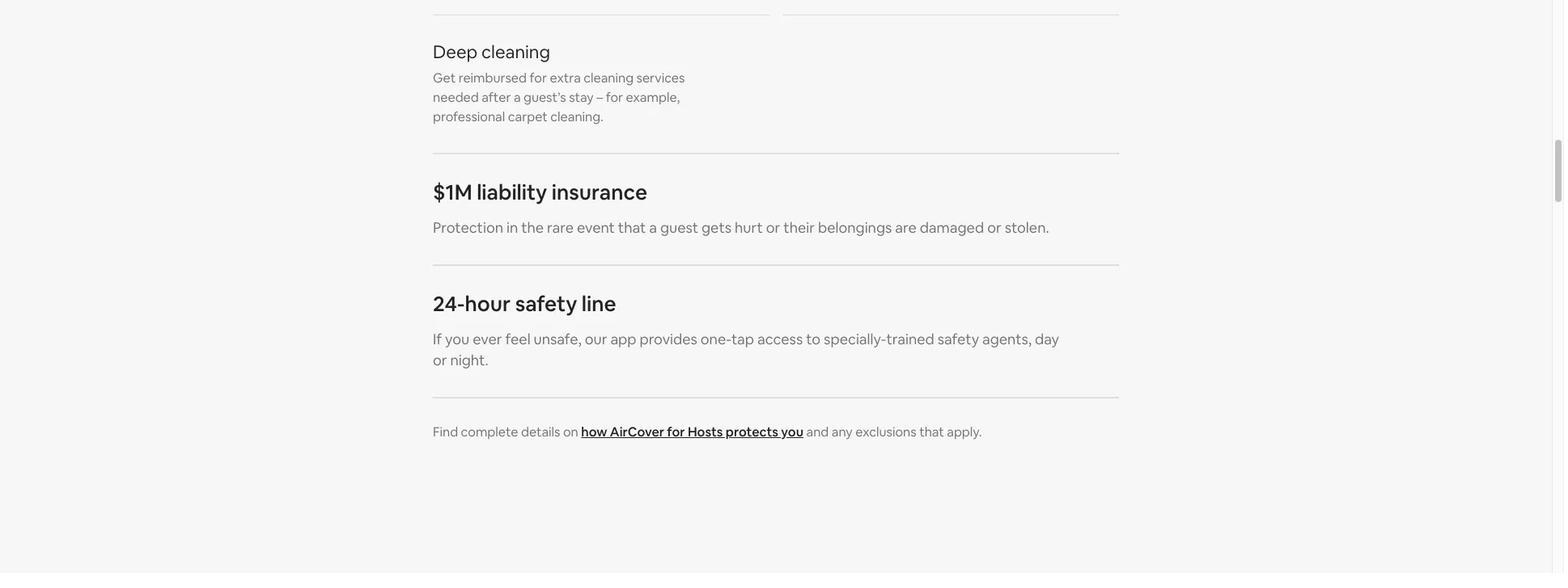 Task type: describe. For each thing, give the bounding box(es) containing it.
liability
[[477, 179, 547, 206]]

aircover
[[610, 424, 664, 441]]

0 vertical spatial that
[[618, 219, 646, 237]]

0 vertical spatial safety
[[515, 291, 577, 318]]

you inside if you ever feel unsafe, our app provides one-tap access to specially-trained safety agents, day or night.
[[445, 330, 470, 349]]

protection in the rare event that a guest gets hurt or their belongings are damaged or stolen.
[[433, 219, 1049, 237]]

if you ever feel unsafe, our app provides one-tap access to specially-trained safety agents, day or night.
[[433, 330, 1059, 370]]

extra
[[550, 70, 581, 87]]

guest
[[660, 219, 698, 237]]

or stolen.
[[987, 219, 1049, 237]]

1 vertical spatial a
[[649, 219, 657, 237]]

1 vertical spatial that
[[919, 424, 944, 441]]

damaged
[[920, 219, 984, 237]]

needed
[[433, 89, 479, 106]]

the
[[521, 219, 544, 237]]

hosts
[[688, 424, 723, 441]]

belongings
[[818, 219, 892, 237]]

complete
[[461, 424, 518, 441]]

details
[[521, 424, 560, 441]]

are
[[895, 219, 917, 237]]

any
[[832, 424, 853, 441]]

hurt
[[735, 219, 763, 237]]

deep
[[433, 41, 478, 63]]

exclusions
[[856, 424, 917, 441]]

our
[[585, 330, 607, 349]]

reimbursed
[[459, 70, 527, 87]]

access
[[757, 330, 803, 349]]

after
[[482, 89, 511, 106]]

insurance
[[552, 179, 647, 206]]

feel
[[505, 330, 531, 349]]

$1m
[[433, 179, 472, 206]]

protects
[[726, 424, 779, 441]]



Task type: vqa. For each thing, say whether or not it's contained in the screenshot.
"3" inside the Speakeasy and secret bar tour group
no



Task type: locate. For each thing, give the bounding box(es) containing it.
hour
[[465, 291, 511, 318]]

cleaning up –
[[584, 70, 634, 87]]

0 horizontal spatial for
[[530, 70, 547, 87]]

agents,
[[982, 330, 1032, 349]]

1 horizontal spatial cleaning
[[584, 70, 634, 87]]

day
[[1035, 330, 1059, 349]]

provides
[[640, 330, 698, 349]]

1 vertical spatial you
[[781, 424, 804, 441]]

ever
[[473, 330, 502, 349]]

gets
[[702, 219, 732, 237]]

24-
[[433, 291, 465, 318]]

in
[[507, 219, 518, 237]]

or night.
[[433, 351, 489, 370]]

0 horizontal spatial cleaning
[[482, 41, 550, 63]]

protection
[[433, 219, 503, 237]]

24-hour safety line
[[433, 291, 616, 318]]

1 horizontal spatial that
[[919, 424, 944, 441]]

rare
[[547, 219, 574, 237]]

1 horizontal spatial for
[[606, 89, 623, 106]]

0 vertical spatial for
[[530, 70, 547, 87]]

find complete details on how aircover for hosts protects you and any exclusions that apply.
[[433, 424, 982, 441]]

tap
[[732, 330, 754, 349]]

that left apply.
[[919, 424, 944, 441]]

example,
[[626, 89, 680, 106]]

deep cleaning get reimbursed for extra cleaning services needed after a guest's stay – for example, professional carpet cleaning.
[[433, 41, 685, 126]]

app
[[611, 330, 637, 349]]

0 horizontal spatial that
[[618, 219, 646, 237]]

$1m liability insurance
[[433, 179, 647, 206]]

that
[[618, 219, 646, 237], [919, 424, 944, 441]]

specially-
[[824, 330, 886, 349]]

stay
[[569, 89, 594, 106]]

for
[[530, 70, 547, 87], [606, 89, 623, 106], [667, 424, 685, 441]]

cleaning up reimbursed
[[482, 41, 550, 63]]

or
[[766, 219, 780, 237]]

1 vertical spatial for
[[606, 89, 623, 106]]

1 horizontal spatial you
[[781, 424, 804, 441]]

for up guest's
[[530, 70, 547, 87]]

you right if
[[445, 330, 470, 349]]

carpet cleaning.
[[508, 109, 604, 126]]

get
[[433, 70, 456, 87]]

0 vertical spatial cleaning
[[482, 41, 550, 63]]

safety inside if you ever feel unsafe, our app provides one-tap access to specially-trained safety agents, day or night.
[[938, 330, 979, 349]]

cleaning
[[482, 41, 550, 63], [584, 70, 634, 87]]

line
[[582, 291, 616, 318]]

a right after
[[514, 89, 521, 106]]

on
[[563, 424, 578, 441]]

0 horizontal spatial you
[[445, 330, 470, 349]]

1 vertical spatial safety
[[938, 330, 979, 349]]

one-
[[701, 330, 732, 349]]

apply.
[[947, 424, 982, 441]]

0 horizontal spatial a
[[514, 89, 521, 106]]

0 vertical spatial a
[[514, 89, 521, 106]]

2 horizontal spatial for
[[667, 424, 685, 441]]

1 horizontal spatial safety
[[938, 330, 979, 349]]

how
[[581, 424, 607, 441]]

and
[[806, 424, 829, 441]]

that right event
[[618, 219, 646, 237]]

1 horizontal spatial a
[[649, 219, 657, 237]]

if
[[433, 330, 442, 349]]

safety up unsafe,
[[515, 291, 577, 318]]

services
[[637, 70, 685, 87]]

their
[[784, 219, 815, 237]]

0 horizontal spatial safety
[[515, 291, 577, 318]]

you left and
[[781, 424, 804, 441]]

–
[[597, 89, 603, 106]]

how aircover for hosts protects you link
[[581, 424, 804, 441]]

trained
[[886, 330, 935, 349]]

2 vertical spatial for
[[667, 424, 685, 441]]

unsafe,
[[534, 330, 582, 349]]

for left hosts
[[667, 424, 685, 441]]

professional
[[433, 109, 505, 126]]

event
[[577, 219, 615, 237]]

a inside the deep cleaning get reimbursed for extra cleaning services needed after a guest's stay – for example, professional carpet cleaning.
[[514, 89, 521, 106]]

safety
[[515, 291, 577, 318], [938, 330, 979, 349]]

a left guest
[[649, 219, 657, 237]]

guest's
[[524, 89, 566, 106]]

you
[[445, 330, 470, 349], [781, 424, 804, 441]]

1 vertical spatial cleaning
[[584, 70, 634, 87]]

for right –
[[606, 89, 623, 106]]

to
[[806, 330, 821, 349]]

a
[[514, 89, 521, 106], [649, 219, 657, 237]]

safety right "trained"
[[938, 330, 979, 349]]

0 vertical spatial you
[[445, 330, 470, 349]]

find
[[433, 424, 458, 441]]



